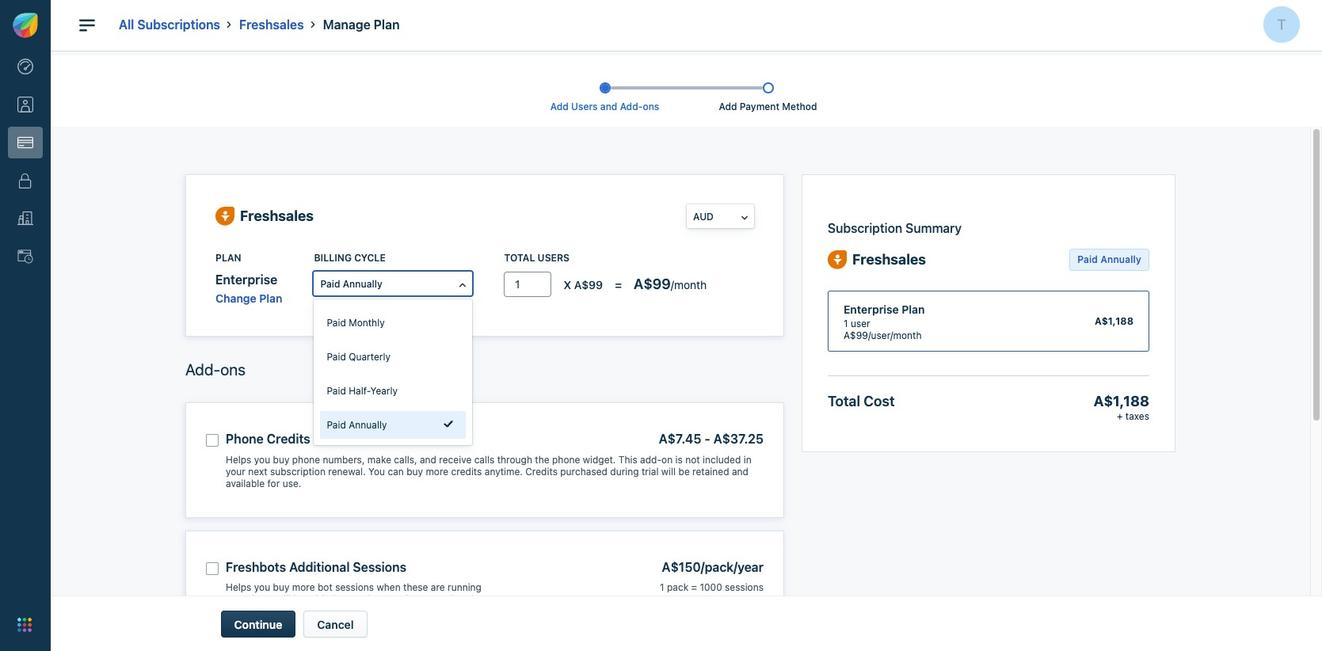 Task type: vqa. For each thing, say whether or not it's contained in the screenshot.
jaypatelsample@gmail.com + Click to add "Click"
no



Task type: locate. For each thing, give the bounding box(es) containing it.
1 helps from the top
[[226, 454, 251, 465]]

be inside "helps you buy phone numbers, make calls, and receive calls through the phone widget. this add-on is not included in your next subscription renewal. you can buy more credits anytime. credits purchased during trial will be retained and available for use."
[[678, 465, 690, 477]]

0 horizontal spatial your
[[226, 465, 246, 477]]

add-
[[640, 454, 662, 465]]

0 vertical spatial ons
[[643, 100, 659, 112]]

0 horizontal spatial cycle
[[354, 252, 386, 264]]

freshworks switcher image
[[17, 618, 32, 632]]

you down phone credits
[[254, 454, 270, 465]]

0 vertical spatial total
[[504, 252, 535, 264]]

included
[[703, 454, 741, 465]]

1 vertical spatial cycle
[[423, 606, 447, 617]]

1 vertical spatial annually
[[343, 278, 382, 290]]

in inside "helps you buy phone numbers, make calls, and receive calls through the phone widget. this add-on is not included in your next subscription renewal. you can buy more credits anytime. credits purchased during trial will be retained and available for use."
[[744, 454, 751, 465]]

1 vertical spatial in
[[249, 606, 257, 617]]

for left 'use.'
[[267, 477, 280, 489]]

yearly
[[370, 385, 398, 397]]

sessions down year
[[725, 582, 764, 594]]

0 vertical spatial 1
[[844, 317, 848, 329]]

annually
[[1101, 253, 1141, 265], [343, 278, 382, 290], [349, 419, 387, 431]]

plan inside the enterprise plan 1 user a$99/user/month
[[902, 302, 925, 316]]

when
[[377, 582, 401, 594]]

0 horizontal spatial =
[[615, 278, 622, 291]]

0 vertical spatial in
[[744, 454, 751, 465]]

0 horizontal spatial be
[[293, 594, 304, 606]]

1 down a$150
[[660, 582, 664, 594]]

1 horizontal spatial more
[[426, 465, 449, 477]]

0 vertical spatial helps
[[226, 454, 251, 465]]

0 vertical spatial be
[[678, 465, 690, 477]]

0 vertical spatial for
[[267, 477, 280, 489]]

0 vertical spatial more
[[426, 465, 449, 477]]

enterprise inside enterprise change plan
[[215, 272, 277, 287]]

will
[[661, 465, 676, 477], [276, 594, 291, 606]]

will inside "helps you buy phone numbers, make calls, and receive calls through the phone widget. this add-on is not included in your next subscription renewal. you can buy more credits anytime. credits purchased during trial will be retained and available for use."
[[661, 465, 676, 477]]

= right x  a$99
[[615, 278, 622, 291]]

0 horizontal spatial for
[[267, 477, 280, 489]]

are
[[431, 582, 445, 594]]

enterprise up change
[[215, 272, 277, 287]]

freshsales down the subscription summary
[[852, 251, 926, 268]]

helps down the phone
[[226, 454, 251, 465]]

1 horizontal spatial freshsales image
[[828, 250, 847, 269]]

0 vertical spatial will
[[661, 465, 676, 477]]

retained
[[692, 465, 729, 477]]

paid inside paid annually popup button
[[320, 278, 340, 290]]

half-
[[349, 385, 370, 397]]

0 horizontal spatial phone
[[292, 454, 320, 465]]

and right calls, on the bottom
[[420, 454, 436, 465]]

be
[[678, 465, 690, 477], [293, 594, 304, 606]]

sessions
[[335, 582, 374, 594], [725, 582, 764, 594], [386, 594, 424, 606]]

helps
[[226, 454, 251, 465], [226, 582, 251, 594]]

total
[[504, 252, 535, 264], [828, 393, 860, 409]]

0 horizontal spatial freshsales image
[[215, 207, 234, 226]]

total left the cost
[[828, 393, 860, 409]]

be left added
[[293, 594, 304, 606]]

1 vertical spatial will
[[276, 594, 291, 606]]

phone up 'use.'
[[292, 454, 320, 465]]

continue button
[[221, 610, 296, 637]]

total users
[[504, 252, 570, 264]]

bot
[[318, 582, 333, 594], [368, 594, 383, 606]]

0 vertical spatial cycle
[[354, 252, 386, 264]]

pack
[[705, 560, 734, 574], [667, 582, 688, 594]]

0 horizontal spatial pack
[[667, 582, 688, 594]]

0 vertical spatial freshsales
[[239, 17, 304, 32]]

freshsales up enterprise change plan at the left
[[240, 208, 314, 224]]

2 horizontal spatial sessions
[[725, 582, 764, 594]]

1 vertical spatial helps
[[226, 582, 251, 594]]

0 horizontal spatial add
[[550, 100, 569, 112]]

renewal.
[[328, 465, 366, 477]]

total left users
[[504, 252, 535, 264]]

make
[[367, 454, 391, 465]]

taxes
[[1126, 410, 1149, 422]]

in down a$37.25
[[744, 454, 751, 465]]

and right retained on the bottom of page
[[732, 465, 749, 477]]

cycle inside helps you buy more bot sessions when these are running out. these will be added to any bot sessions you already have in your account for your current billing cycle only.
[[423, 606, 447, 617]]

profile picture image
[[1263, 6, 1300, 43]]

1 vertical spatial a$1,188
[[1094, 393, 1149, 409]]

0 vertical spatial credits
[[267, 432, 310, 446]]

pack down a$150
[[667, 582, 688, 594]]

1 vertical spatial total
[[828, 393, 860, 409]]

2 vertical spatial annually
[[349, 419, 387, 431]]

a$99 right x
[[574, 278, 603, 291]]

subscriptions
[[137, 17, 220, 32]]

you left "already" at bottom left
[[427, 594, 443, 606]]

anytime.
[[485, 465, 523, 477]]

total for total users
[[504, 252, 535, 264]]

1 vertical spatial =
[[691, 582, 697, 594]]

ons right users
[[643, 100, 659, 112]]

2 add from the left
[[719, 100, 737, 112]]

credits right anytime.
[[525, 465, 558, 477]]

sessions left are
[[386, 594, 424, 606]]

more
[[426, 465, 449, 477], [292, 582, 315, 594]]

add users and add-ons
[[550, 100, 659, 112]]

enterprise for enterprise
[[215, 272, 277, 287]]

out.
[[226, 594, 243, 606]]

this
[[619, 454, 637, 465]]

1 horizontal spatial in
[[744, 454, 751, 465]]

0 horizontal spatial more
[[292, 582, 315, 594]]

1 horizontal spatial cycle
[[423, 606, 447, 617]]

your left next
[[226, 465, 246, 477]]

0 horizontal spatial sessions
[[335, 582, 374, 594]]

you for next
[[254, 454, 270, 465]]

buy right can
[[406, 465, 423, 477]]

add- down change
[[185, 360, 220, 378]]

to
[[338, 594, 347, 606]]

1 horizontal spatial pack
[[705, 560, 734, 574]]

continue
[[234, 617, 282, 631]]

freshsales image down subscription
[[828, 250, 847, 269]]

bot right any
[[368, 594, 383, 606]]

you
[[254, 454, 270, 465], [254, 582, 270, 594], [427, 594, 443, 606]]

helps for helps you buy more bot sessions when these are running out. these will be added to any bot sessions you already have in your account for your current billing cycle only.
[[226, 582, 251, 594]]

0 horizontal spatial add-
[[185, 360, 220, 378]]

buy inside helps you buy more bot sessions when these are running out. these will be added to any bot sessions you already have in your account for your current billing cycle only.
[[273, 582, 289, 594]]

0 horizontal spatial will
[[276, 594, 291, 606]]

will right these
[[276, 594, 291, 606]]

plan right change
[[259, 291, 282, 305]]

sessions up current at the bottom left
[[335, 582, 374, 594]]

phone right the
[[552, 454, 580, 465]]

1 inside the enterprise plan 1 user a$99/user/month
[[844, 317, 848, 329]]

a$150
[[662, 560, 701, 574]]

enterprise plan 1 user a$99/user/month
[[844, 302, 925, 341]]

use.
[[283, 477, 301, 489]]

1 vertical spatial paid annually
[[320, 278, 382, 290]]

paid annually
[[1077, 253, 1141, 265], [320, 278, 382, 290], [327, 419, 387, 431]]

your
[[226, 465, 246, 477], [260, 606, 280, 617], [336, 606, 356, 617]]

paid monthly
[[327, 317, 385, 329]]

0 vertical spatial enterprise
[[215, 272, 277, 287]]

buy
[[273, 454, 289, 465], [406, 465, 423, 477], [273, 582, 289, 594]]

plan up a$99/user/month
[[902, 302, 925, 316]]

plan up enterprise change plan at the left
[[215, 252, 241, 264]]

0 vertical spatial freshsales image
[[215, 207, 234, 226]]

1 horizontal spatial and
[[600, 100, 617, 112]]

add-
[[620, 100, 643, 112], [185, 360, 220, 378]]

1 horizontal spatial /
[[734, 560, 738, 574]]

add
[[550, 100, 569, 112], [719, 100, 737, 112]]

1 vertical spatial credits
[[525, 465, 558, 477]]

security image
[[17, 173, 33, 189]]

1 horizontal spatial for
[[321, 606, 334, 617]]

these
[[246, 594, 273, 606]]

buy up account
[[273, 582, 289, 594]]

1 horizontal spatial be
[[678, 465, 690, 477]]

enterprise up user
[[844, 302, 899, 316]]

running
[[448, 582, 482, 594]]

1 horizontal spatial total
[[828, 393, 860, 409]]

0 horizontal spatial /
[[701, 560, 705, 574]]

you inside "helps you buy phone numbers, make calls, and receive calls through the phone widget. this add-on is not included in your next subscription renewal. you can buy more credits anytime. credits purchased during trial will be retained and available for use."
[[254, 454, 270, 465]]

phone
[[292, 454, 320, 465], [552, 454, 580, 465]]

and
[[600, 100, 617, 112], [420, 454, 436, 465], [732, 465, 749, 477]]

0 vertical spatial =
[[615, 278, 622, 291]]

billing cycle
[[314, 252, 386, 264]]

in inside helps you buy more bot sessions when these are running out. these will be added to any bot sessions you already have in your account for your current billing cycle only.
[[249, 606, 257, 617]]

1 vertical spatial 1
[[660, 582, 664, 594]]

1 horizontal spatial add
[[719, 100, 737, 112]]

None text field
[[505, 272, 552, 296]]

0 vertical spatial add-
[[620, 100, 643, 112]]

/
[[701, 560, 705, 574], [734, 560, 738, 574]]

None checkbox
[[206, 434, 219, 447], [206, 562, 219, 575], [206, 434, 219, 447], [206, 562, 219, 575]]

1 / from the left
[[701, 560, 705, 574]]

year
[[738, 560, 764, 574]]

all subscriptions link
[[119, 17, 220, 32]]

1 horizontal spatial will
[[661, 465, 676, 477]]

1 add from the left
[[550, 100, 569, 112]]

0 horizontal spatial enterprise
[[215, 272, 277, 287]]

more left credits
[[426, 465, 449, 477]]

helps for helps you buy phone numbers, make calls, and receive calls through the phone widget. this add-on is not included in your next subscription renewal. you can buy more credits anytime. credits purchased during trial will be retained and available for use.
[[226, 454, 251, 465]]

1
[[844, 317, 848, 329], [660, 582, 664, 594]]

in up 'continue'
[[249, 606, 257, 617]]

a$150 / pack / year
[[662, 560, 764, 574]]

1 vertical spatial enterprise
[[844, 302, 899, 316]]

x  a$99
[[564, 278, 603, 291]]

freshsales left manage
[[239, 17, 304, 32]]

0 horizontal spatial total
[[504, 252, 535, 264]]

/ up the 1 pack = 1000 sessions
[[734, 560, 738, 574]]

0 horizontal spatial credits
[[267, 432, 310, 446]]

/month
[[671, 278, 707, 291]]

a$37.25
[[713, 432, 764, 446]]

1 horizontal spatial add-
[[620, 100, 643, 112]]

/ up 1000
[[701, 560, 705, 574]]

0 vertical spatial a$1,188
[[1095, 315, 1134, 327]]

1 horizontal spatial credits
[[525, 465, 558, 477]]

only.
[[449, 606, 470, 617]]

1 left user
[[844, 317, 848, 329]]

helps you buy more bot sessions when these are running out. these will be added to any bot sessions you already have in your account for your current billing cycle only.
[[226, 582, 482, 617]]

2 phone from the left
[[552, 454, 580, 465]]

will right the trial
[[661, 465, 676, 477]]

freshsales image
[[215, 207, 234, 226], [828, 250, 847, 269]]

be right on
[[678, 465, 690, 477]]

1 vertical spatial for
[[321, 606, 334, 617]]

1 vertical spatial freshsales image
[[828, 250, 847, 269]]

cancel button
[[304, 610, 367, 637]]

add left users
[[550, 100, 569, 112]]

cycle up paid annually popup button
[[354, 252, 386, 264]]

helps up have
[[226, 582, 251, 594]]

you down freshbots
[[254, 582, 270, 594]]

1 horizontal spatial phone
[[552, 454, 580, 465]]

1 horizontal spatial ons
[[643, 100, 659, 112]]

helps inside "helps you buy phone numbers, make calls, and receive calls through the phone widget. this add-on is not included in your next subscription renewal. you can buy more credits anytime. credits purchased during trial will be retained and available for use."
[[226, 454, 251, 465]]

2 horizontal spatial your
[[336, 606, 356, 617]]

2 vertical spatial paid annually
[[327, 419, 387, 431]]

pack up the 1 pack = 1000 sessions
[[705, 560, 734, 574]]

buy down phone credits
[[273, 454, 289, 465]]

a$99 right x  a$99
[[634, 276, 671, 293]]

0 horizontal spatial 1
[[660, 582, 664, 594]]

1 horizontal spatial your
[[260, 606, 280, 617]]

trial
[[642, 465, 659, 477]]

2 helps from the top
[[226, 582, 251, 594]]

credits up subscription
[[267, 432, 310, 446]]

bot left to
[[318, 582, 333, 594]]

add- right users
[[620, 100, 643, 112]]

list of options menu
[[314, 299, 472, 445]]

your up cancel
[[336, 606, 356, 617]]

a$99
[[634, 276, 671, 293], [574, 278, 603, 291]]

add payment method
[[719, 100, 817, 112]]

-
[[705, 432, 710, 446]]

1 horizontal spatial 1
[[844, 317, 848, 329]]

= left 1000
[[691, 582, 697, 594]]

1 horizontal spatial =
[[691, 582, 697, 594]]

1 horizontal spatial bot
[[368, 594, 383, 606]]

your up 'continue'
[[260, 606, 280, 617]]

total cost
[[828, 393, 895, 409]]

helps inside helps you buy more bot sessions when these are running out. these will be added to any bot sessions you already have in your account for your current billing cycle only.
[[226, 582, 251, 594]]

1 vertical spatial ons
[[220, 360, 246, 378]]

freshsales image up enterprise change plan at the left
[[215, 207, 234, 226]]

ons up the phone
[[220, 360, 246, 378]]

1 vertical spatial more
[[292, 582, 315, 594]]

cycle down are
[[423, 606, 447, 617]]

plan
[[374, 17, 400, 32], [215, 252, 241, 264], [259, 291, 282, 305], [902, 302, 925, 316]]

enterprise inside the enterprise plan 1 user a$99/user/month
[[844, 302, 899, 316]]

0 horizontal spatial in
[[249, 606, 257, 617]]

2 / from the left
[[734, 560, 738, 574]]

more up account
[[292, 582, 315, 594]]

add left "payment" at the right of page
[[719, 100, 737, 112]]

=
[[615, 278, 622, 291], [691, 582, 697, 594]]

and right users
[[600, 100, 617, 112]]

1 horizontal spatial enterprise
[[844, 302, 899, 316]]

for up cancel
[[321, 606, 334, 617]]

x
[[564, 278, 571, 291]]

1 vertical spatial pack
[[667, 582, 688, 594]]

1 vertical spatial be
[[293, 594, 304, 606]]

through
[[497, 454, 532, 465]]



Task type: describe. For each thing, give the bounding box(es) containing it.
cancel
[[317, 617, 354, 631]]

any
[[350, 594, 365, 606]]

a$99 /month
[[634, 276, 707, 293]]

buy for helps you buy more bot sessions when these are running out. these will be added to any bot sessions you already have in your account for your current billing cycle only.
[[273, 582, 289, 594]]

a$7.45 - a$37.25
[[659, 432, 764, 446]]

total for total cost
[[828, 393, 860, 409]]

credits
[[451, 465, 482, 477]]

paid half-yearly
[[327, 385, 398, 397]]

receive
[[439, 454, 472, 465]]

numbers,
[[323, 454, 365, 465]]

+
[[1117, 410, 1123, 422]]

change
[[215, 291, 256, 305]]

add for add payment method
[[719, 100, 737, 112]]

subscription
[[270, 465, 325, 477]]

0 vertical spatial annually
[[1101, 253, 1141, 265]]

freshbots
[[226, 560, 286, 574]]

paid quarterly
[[327, 351, 391, 363]]

subscription
[[828, 221, 902, 235]]

user
[[851, 317, 870, 329]]

already
[[446, 594, 479, 606]]

more inside helps you buy more bot sessions when these are running out. these will be added to any bot sessions you already have in your account for your current billing cycle only.
[[292, 582, 315, 594]]

for inside "helps you buy phone numbers, make calls, and receive calls through the phone widget. this add-on is not included in your next subscription renewal. you can buy more credits anytime. credits purchased during trial will be retained and available for use."
[[267, 477, 280, 489]]

during
[[610, 465, 639, 477]]

billing
[[314, 252, 352, 264]]

be inside helps you buy more bot sessions when these are running out. these will be added to any bot sessions you already have in your account for your current billing cycle only.
[[293, 594, 304, 606]]

1 vertical spatial freshsales
[[240, 208, 314, 224]]

1000
[[700, 582, 722, 594]]

enterprise for 1 user
[[844, 302, 899, 316]]

can
[[388, 465, 404, 477]]

a$1,188 for a$1,188 + taxes
[[1094, 393, 1149, 409]]

0 vertical spatial paid annually
[[1077, 253, 1141, 265]]

all
[[119, 17, 134, 32]]

a$1,188 for a$1,188
[[1095, 315, 1134, 327]]

freshsales link
[[239, 17, 304, 32]]

calls
[[474, 454, 495, 465]]

credits inside "helps you buy phone numbers, make calls, and receive calls through the phone widget. this add-on is not included in your next subscription renewal. you can buy more credits anytime. credits purchased during trial will be retained and available for use."
[[525, 465, 558, 477]]

paid annually inside popup button
[[320, 278, 382, 290]]

widget.
[[583, 454, 616, 465]]

manage plan
[[323, 17, 400, 32]]

current
[[359, 606, 391, 617]]

cost
[[864, 393, 895, 409]]

billing
[[394, 606, 421, 617]]

freshbots additional sessions
[[226, 560, 406, 574]]

1 horizontal spatial sessions
[[386, 594, 424, 606]]

0 vertical spatial pack
[[705, 560, 734, 574]]

available
[[226, 477, 265, 489]]

will inside helps you buy more bot sessions when these are running out. these will be added to any bot sessions you already have in your account for your current billing cycle only.
[[276, 594, 291, 606]]

add-ons
[[185, 360, 246, 378]]

added
[[307, 594, 335, 606]]

buy for helps you buy phone numbers, make calls, and receive calls through the phone widget. this add-on is not included in your next subscription renewal. you can buy more credits anytime. credits purchased during trial will be retained and available for use.
[[273, 454, 289, 465]]

your inside "helps you buy phone numbers, make calls, and receive calls through the phone widget. this add-on is not included in your next subscription renewal. you can buy more credits anytime. credits purchased during trial will be retained and available for use."
[[226, 465, 246, 477]]

0 horizontal spatial ons
[[220, 360, 246, 378]]

more inside "helps you buy phone numbers, make calls, and receive calls through the phone widget. this add-on is not included in your next subscription renewal. you can buy more credits anytime. credits purchased during trial will be retained and available for use."
[[426, 465, 449, 477]]

summary
[[906, 221, 962, 235]]

2 vertical spatial freshsales
[[852, 251, 926, 268]]

calls,
[[394, 454, 417, 465]]

monthly
[[349, 317, 385, 329]]

phone credits
[[226, 432, 310, 446]]

helps you buy phone numbers, make calls, and receive calls through the phone widget. this add-on is not included in your next subscription renewal. you can buy more credits anytime. credits purchased during trial will be retained and available for use.
[[226, 454, 751, 489]]

on
[[662, 454, 673, 465]]

all subscriptions
[[119, 17, 220, 32]]

aud button
[[687, 204, 754, 228]]

these
[[403, 582, 428, 594]]

freshworks icon image
[[13, 13, 38, 38]]

for inside helps you buy more bot sessions when these are running out. these will be added to any bot sessions you already have in your account for your current billing cycle only.
[[321, 606, 334, 617]]

paid annually inside list of options menu
[[327, 419, 387, 431]]

my subscriptions image
[[17, 135, 33, 151]]

you for in
[[254, 582, 270, 594]]

account
[[282, 606, 319, 617]]

paid annually button
[[314, 272, 472, 295]]

aud
[[693, 210, 714, 222]]

payment
[[740, 100, 780, 112]]

organization image
[[17, 211, 33, 227]]

next
[[248, 465, 267, 477]]

users image
[[17, 97, 33, 113]]

2 horizontal spatial and
[[732, 465, 749, 477]]

have
[[226, 606, 247, 617]]

1 horizontal spatial a$99
[[634, 276, 671, 293]]

purchased
[[560, 465, 608, 477]]

1 vertical spatial add-
[[185, 360, 220, 378]]

additional
[[289, 560, 350, 574]]

subscription summary
[[828, 221, 962, 235]]

enterprise change plan
[[215, 272, 282, 305]]

users
[[571, 100, 598, 112]]

audit logs image
[[17, 249, 33, 265]]

quarterly
[[349, 351, 391, 363]]

the
[[535, 454, 549, 465]]

plan inside enterprise change plan
[[259, 291, 282, 305]]

0 horizontal spatial and
[[420, 454, 436, 465]]

not
[[685, 454, 700, 465]]

0 horizontal spatial bot
[[318, 582, 333, 594]]

method
[[782, 100, 817, 112]]

phone
[[226, 432, 264, 446]]

annually inside list of options menu
[[349, 419, 387, 431]]

1 pack = 1000 sessions
[[660, 582, 764, 594]]

manage
[[323, 17, 371, 32]]

1 phone from the left
[[292, 454, 320, 465]]

you
[[368, 465, 385, 477]]

plan right manage
[[374, 17, 400, 32]]

annually inside popup button
[[343, 278, 382, 290]]

a$99/user/month
[[844, 329, 922, 341]]

a$1,188 + taxes
[[1094, 393, 1149, 422]]

neo admin center image
[[17, 59, 33, 75]]

add for add users and add-ons
[[550, 100, 569, 112]]

0 horizontal spatial a$99
[[574, 278, 603, 291]]

is
[[675, 454, 683, 465]]



